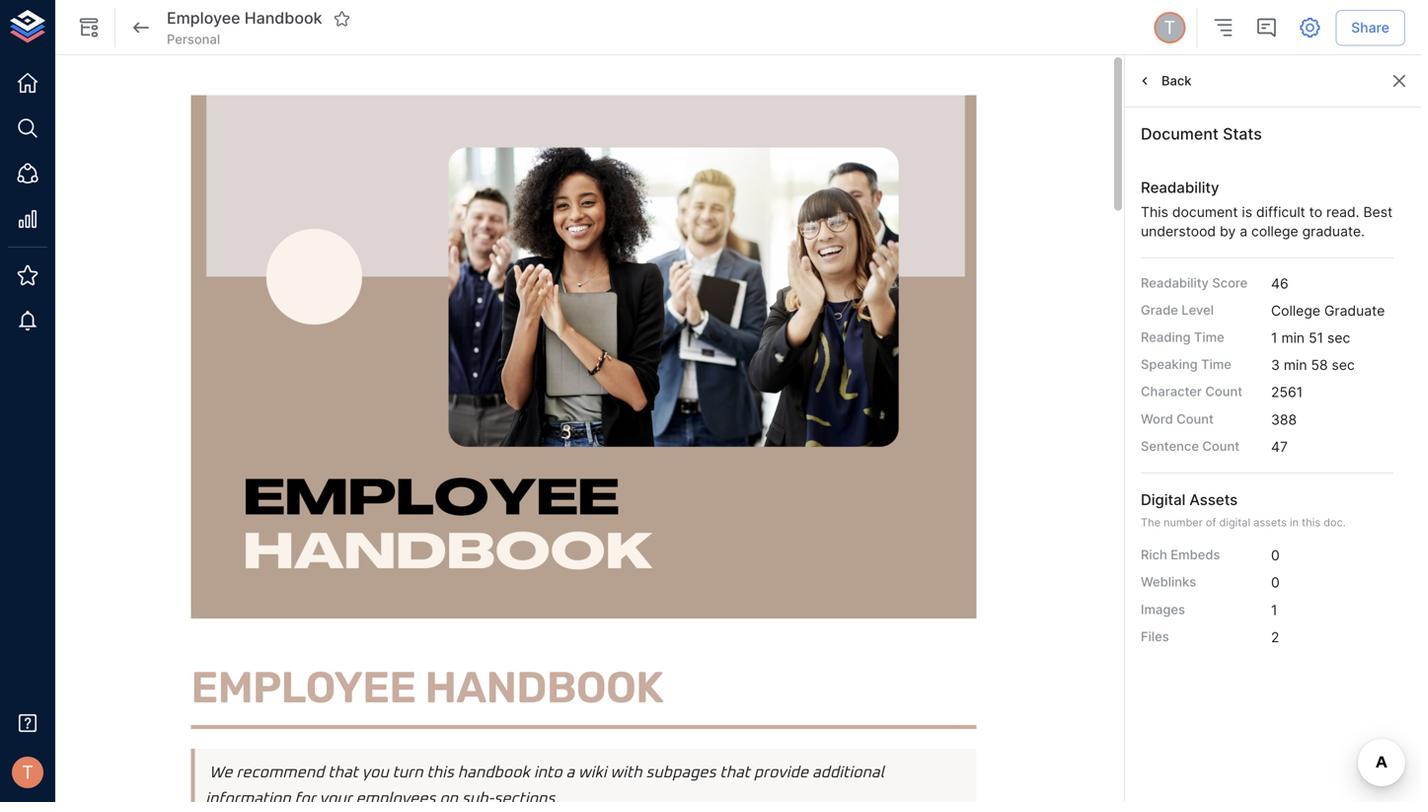 Task type: describe. For each thing, give the bounding box(es) containing it.
share
[[1351, 19, 1389, 36]]

of
[[1206, 516, 1216, 529]]

understood
[[1141, 223, 1216, 240]]

score
[[1212, 275, 1248, 290]]

this inside we recommend that you turn this handbook into a wiki with subpages that provide additional information for your employees on sub-sections.
[[427, 765, 454, 781]]

character
[[1141, 384, 1202, 399]]

into
[[534, 765, 562, 781]]

recommend
[[236, 765, 324, 781]]

by
[[1220, 223, 1236, 240]]

personal
[[167, 31, 220, 47]]

college graduate
[[1271, 302, 1385, 319]]

doc.
[[1324, 516, 1346, 529]]

assets
[[1253, 516, 1287, 529]]

for
[[295, 791, 316, 802]]

provide
[[754, 765, 808, 781]]

count for word count
[[1176, 411, 1214, 427]]

2
[[1271, 629, 1279, 646]]

table of contents image
[[1211, 16, 1235, 39]]

graduate
[[1324, 302, 1385, 319]]

your
[[319, 791, 352, 802]]

1 for 1 min 51 sec
[[1271, 330, 1277, 346]]

stats
[[1223, 124, 1262, 144]]

3 min 58 sec
[[1271, 357, 1355, 374]]

go back image
[[129, 16, 153, 39]]

digital assets the number of digital assets in this doc.
[[1141, 491, 1346, 529]]

personal link
[[167, 30, 220, 48]]

in
[[1290, 516, 1299, 529]]

this document is
[[1141, 204, 1256, 221]]

min for 3
[[1284, 357, 1307, 374]]

show wiki image
[[77, 16, 101, 39]]

word count
[[1141, 411, 1214, 427]]

comments image
[[1255, 16, 1278, 39]]

handbook
[[425, 662, 663, 714]]

handbook
[[244, 9, 322, 28]]

we
[[209, 765, 232, 781]]

difficult to read. best understood by a college graduate.
[[1141, 204, 1393, 240]]

college
[[1251, 223, 1298, 240]]

college
[[1271, 302, 1320, 319]]

sub-
[[462, 791, 494, 802]]

47
[[1271, 439, 1288, 455]]

employee
[[167, 9, 240, 28]]

digital
[[1219, 516, 1250, 529]]

388
[[1271, 411, 1297, 428]]

back button
[[1133, 66, 1197, 96]]

0 horizontal spatial t button
[[6, 751, 49, 794]]

2561
[[1271, 384, 1303, 401]]

rich
[[1141, 547, 1167, 563]]

51
[[1309, 330, 1323, 346]]

is
[[1242, 204, 1252, 221]]

document
[[1172, 204, 1238, 221]]

back
[[1162, 73, 1192, 88]]

rich embeds
[[1141, 547, 1220, 563]]

1 that from the left
[[328, 765, 358, 781]]

readability for readability score
[[1141, 275, 1209, 290]]

employee handbook
[[167, 9, 322, 28]]

files
[[1141, 629, 1169, 644]]

speaking
[[1141, 357, 1198, 372]]

count for character count
[[1205, 384, 1242, 399]]

to
[[1309, 204, 1322, 221]]

on
[[439, 791, 458, 802]]

settings image
[[1298, 16, 1322, 39]]

this
[[1141, 204, 1168, 221]]

grade level
[[1141, 302, 1214, 318]]



Task type: vqa. For each thing, say whether or not it's contained in the screenshot.
Document Stats
yes



Task type: locate. For each thing, give the bounding box(es) containing it.
1 up 3
[[1271, 330, 1277, 346]]

1 horizontal spatial t
[[1164, 17, 1175, 38]]

time for speaking time
[[1201, 357, 1232, 372]]

employee handbook
[[191, 662, 663, 714]]

0 horizontal spatial this
[[427, 765, 454, 781]]

0 horizontal spatial that
[[328, 765, 358, 781]]

time for reading time
[[1194, 330, 1224, 345]]

images
[[1141, 602, 1185, 617]]

digital
[[1141, 491, 1186, 509]]

readability score
[[1141, 275, 1248, 290]]

graduate.
[[1302, 223, 1365, 240]]

t button
[[1151, 9, 1188, 46], [6, 751, 49, 794]]

sec
[[1327, 330, 1350, 346], [1332, 357, 1355, 374]]

weblinks
[[1141, 575, 1196, 590]]

0 down assets
[[1271, 547, 1280, 564]]

0 vertical spatial readability
[[1141, 179, 1219, 196]]

favorite image
[[333, 10, 351, 28]]

time
[[1194, 330, 1224, 345], [1201, 357, 1232, 372]]

1 min 51 sec
[[1271, 330, 1350, 346]]

1 vertical spatial min
[[1284, 357, 1307, 374]]

document stats
[[1141, 124, 1262, 144]]

1 vertical spatial a
[[566, 765, 575, 781]]

min
[[1281, 330, 1305, 346], [1284, 357, 1307, 374]]

reading
[[1141, 330, 1191, 345]]

0 horizontal spatial a
[[566, 765, 575, 781]]

sec right 51
[[1327, 330, 1350, 346]]

assets
[[1190, 491, 1238, 509]]

a left the wiki
[[566, 765, 575, 781]]

1 vertical spatial time
[[1201, 357, 1232, 372]]

sentence count
[[1141, 439, 1240, 454]]

count for sentence count
[[1202, 439, 1240, 454]]

1 horizontal spatial a
[[1240, 223, 1247, 240]]

0 vertical spatial this
[[1302, 516, 1321, 529]]

best
[[1363, 204, 1393, 221]]

grade
[[1141, 302, 1178, 318]]

1 vertical spatial sec
[[1332, 357, 1355, 374]]

count
[[1205, 384, 1242, 399], [1176, 411, 1214, 427], [1202, 439, 1240, 454]]

1 vertical spatial t button
[[6, 751, 49, 794]]

min left 51
[[1281, 330, 1305, 346]]

0 vertical spatial sec
[[1327, 330, 1350, 346]]

that up your
[[328, 765, 358, 781]]

this up on on the bottom left
[[427, 765, 454, 781]]

sec right 58
[[1332, 357, 1355, 374]]

min right 3
[[1284, 357, 1307, 374]]

that
[[328, 765, 358, 781], [720, 765, 750, 781]]

that left provide
[[720, 765, 750, 781]]

1 readability from the top
[[1141, 179, 1219, 196]]

2 0 from the top
[[1271, 575, 1280, 591]]

1 horizontal spatial t button
[[1151, 9, 1188, 46]]

2 that from the left
[[720, 765, 750, 781]]

0
[[1271, 547, 1280, 564], [1271, 575, 1280, 591]]

you
[[362, 765, 389, 781]]

reading time
[[1141, 330, 1224, 345]]

a
[[1240, 223, 1247, 240], [566, 765, 575, 781]]

number
[[1164, 516, 1203, 529]]

t for the leftmost t button
[[22, 762, 33, 783]]

count down speaking time on the right top of page
[[1205, 384, 1242, 399]]

3
[[1271, 357, 1280, 374]]

readability for readability
[[1141, 179, 1219, 196]]

1 vertical spatial t
[[22, 762, 33, 783]]

58
[[1311, 357, 1328, 374]]

1 vertical spatial 0
[[1271, 575, 1280, 591]]

with
[[610, 765, 642, 781]]

read.
[[1326, 204, 1359, 221]]

count right sentence
[[1202, 439, 1240, 454]]

the
[[1141, 516, 1160, 529]]

1
[[1271, 330, 1277, 346], [1271, 602, 1277, 619]]

difficult
[[1256, 204, 1305, 221]]

readability
[[1141, 179, 1219, 196], [1141, 275, 1209, 290]]

word
[[1141, 411, 1173, 427]]

0 vertical spatial t button
[[1151, 9, 1188, 46]]

0 vertical spatial a
[[1240, 223, 1247, 240]]

employee
[[191, 662, 416, 714]]

readability up the grade level
[[1141, 275, 1209, 290]]

1 horizontal spatial that
[[720, 765, 750, 781]]

document
[[1141, 124, 1219, 144]]

1 vertical spatial count
[[1176, 411, 1214, 427]]

0 vertical spatial min
[[1281, 330, 1305, 346]]

t
[[1164, 17, 1175, 38], [22, 762, 33, 783]]

2 readability from the top
[[1141, 275, 1209, 290]]

wiki
[[578, 765, 607, 781]]

turn
[[392, 765, 423, 781]]

0 up 2
[[1271, 575, 1280, 591]]

1 0 from the top
[[1271, 547, 1280, 564]]

min for 1
[[1281, 330, 1305, 346]]

a inside the difficult to read. best understood by a college graduate.
[[1240, 223, 1247, 240]]

sections.
[[494, 791, 559, 802]]

0 horizontal spatial t
[[22, 762, 33, 783]]

employees
[[356, 791, 436, 802]]

0 vertical spatial count
[[1205, 384, 1242, 399]]

46
[[1271, 275, 1289, 292]]

a inside we recommend that you turn this handbook into a wiki with subpages that provide additional information for your employees on sub-sections.
[[566, 765, 575, 781]]

0 vertical spatial 1
[[1271, 330, 1277, 346]]

level
[[1182, 302, 1214, 318]]

1 up 2
[[1271, 602, 1277, 619]]

we recommend that you turn this handbook into a wiki with subpages that provide additional information for your employees on sub-sections.
[[205, 765, 888, 802]]

this right in
[[1302, 516, 1321, 529]]

2 1 from the top
[[1271, 602, 1277, 619]]

sentence
[[1141, 439, 1199, 454]]

readability up "this document is"
[[1141, 179, 1219, 196]]

time up character count on the right of the page
[[1201, 357, 1232, 372]]

embeds
[[1171, 547, 1220, 563]]

2 vertical spatial count
[[1202, 439, 1240, 454]]

this
[[1302, 516, 1321, 529], [427, 765, 454, 781]]

1 horizontal spatial this
[[1302, 516, 1321, 529]]

additional
[[812, 765, 884, 781]]

subpages
[[646, 765, 716, 781]]

character count
[[1141, 384, 1242, 399]]

1 1 from the top
[[1271, 330, 1277, 346]]

1 vertical spatial this
[[427, 765, 454, 781]]

information
[[205, 791, 291, 802]]

speaking time
[[1141, 357, 1232, 372]]

sec for 3 min 58 sec
[[1332, 357, 1355, 374]]

a right "by"
[[1240, 223, 1247, 240]]

this inside digital assets the number of digital assets in this doc.
[[1302, 516, 1321, 529]]

0 vertical spatial time
[[1194, 330, 1224, 345]]

1 for 1
[[1271, 602, 1277, 619]]

time down level
[[1194, 330, 1224, 345]]

handbook
[[458, 765, 530, 781]]

1 vertical spatial readability
[[1141, 275, 1209, 290]]

sec for 1 min 51 sec
[[1327, 330, 1350, 346]]

0 vertical spatial t
[[1164, 17, 1175, 38]]

count down character count on the right of the page
[[1176, 411, 1214, 427]]

t for the right t button
[[1164, 17, 1175, 38]]

share button
[[1335, 10, 1405, 46]]

1 vertical spatial 1
[[1271, 602, 1277, 619]]

0 vertical spatial 0
[[1271, 547, 1280, 564]]



